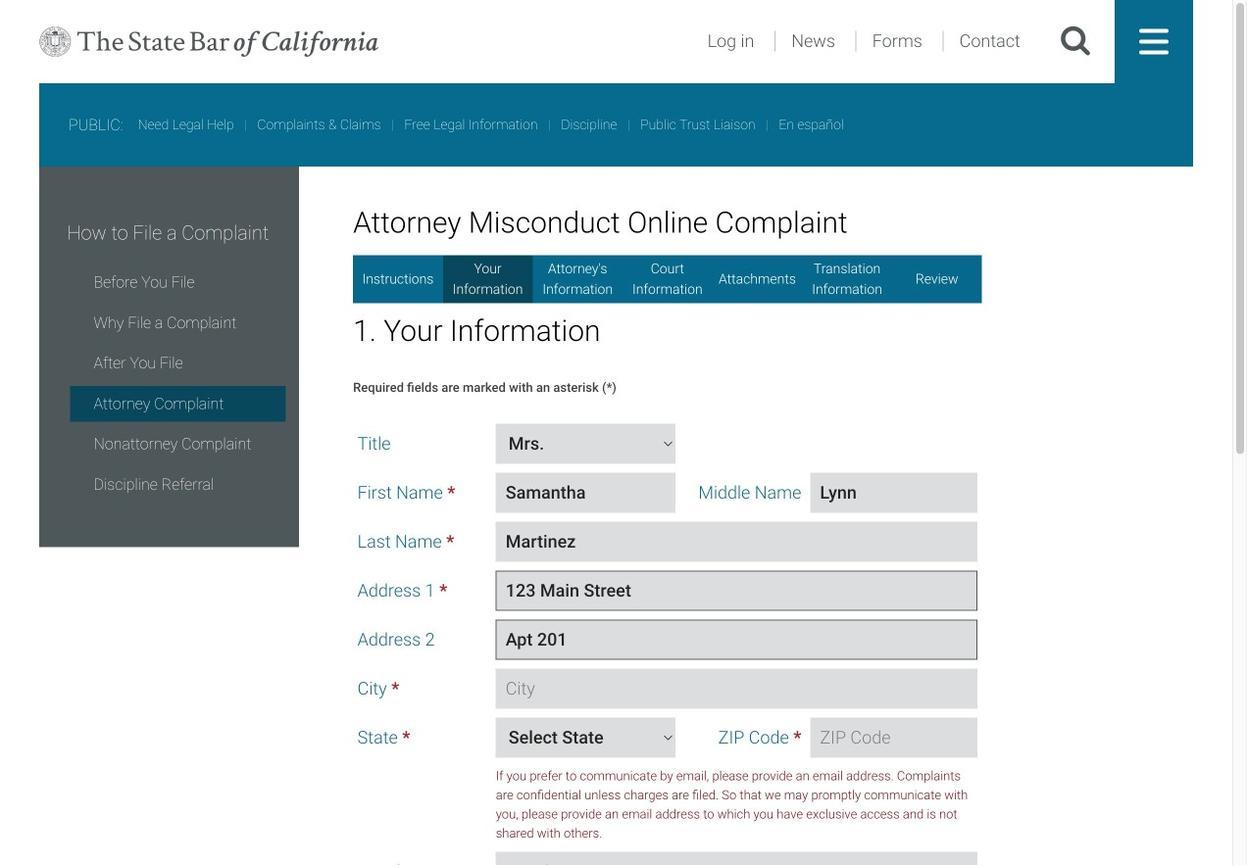 Task type: locate. For each thing, give the bounding box(es) containing it.
logo image
[[39, 0, 378, 83]]

Email email field
[[496, 853, 978, 866]]

search form image
[[1060, 25, 1091, 59]]

First Name text field
[[496, 473, 676, 513]]

City text field
[[496, 669, 978, 709]]

Last Name text field
[[496, 522, 978, 562]]



Task type: vqa. For each thing, say whether or not it's contained in the screenshot.
Work Phone telephone field
no



Task type: describe. For each thing, give the bounding box(es) containing it.
Address 2 text field
[[496, 620, 978, 660]]

ZIP Code text field
[[810, 718, 978, 758]]

Middle Name text field
[[810, 473, 978, 513]]

Address 1 text field
[[496, 571, 978, 611]]



